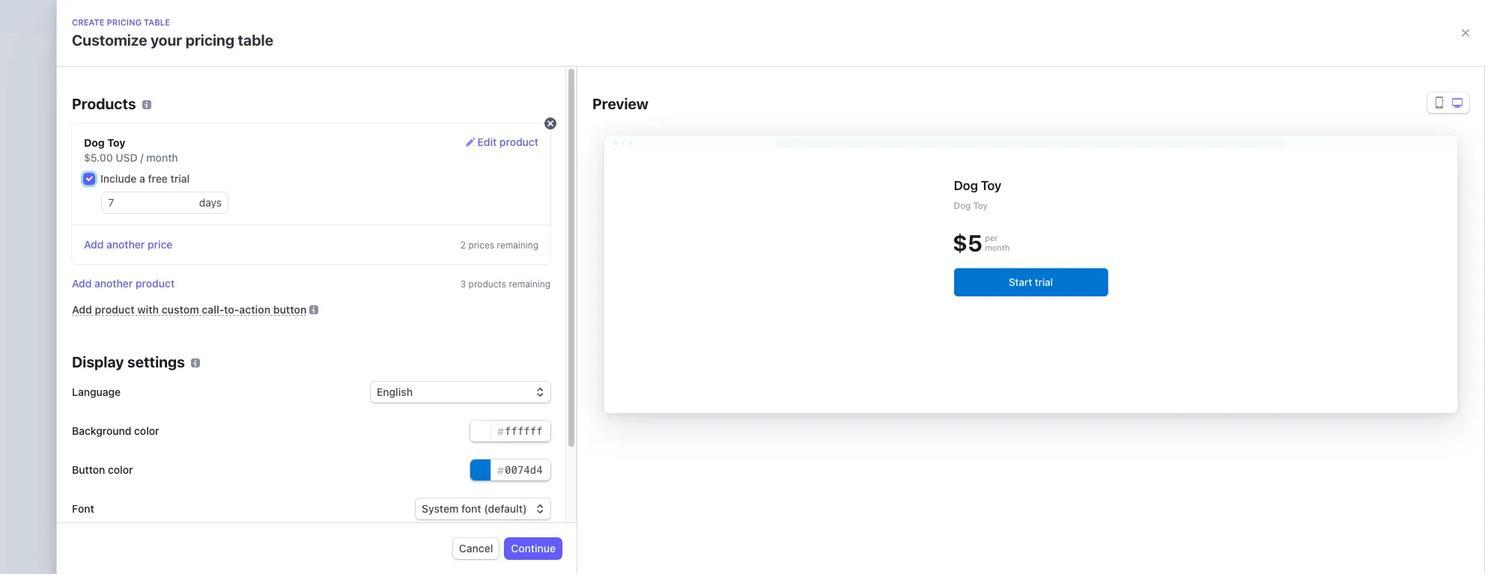 Task type: vqa. For each thing, say whether or not it's contained in the screenshot.
include a free trial
yes



Task type: locate. For each thing, give the bounding box(es) containing it.
product inside button
[[500, 136, 539, 148]]

english button
[[371, 382, 551, 403]]

another
[[106, 238, 145, 251], [94, 277, 133, 290]]

add product with custom call-to-action button button
[[72, 303, 307, 316]]

days button
[[199, 193, 228, 214]]

create pricing table customize your pricing table
[[72, 17, 274, 49]]

1 horizontal spatial color
[[134, 425, 159, 438]]

your inside the create pricing table customize your pricing table
[[151, 31, 182, 49]]

continue button
[[505, 539, 562, 560]]

0 vertical spatial your
[[151, 31, 182, 49]]

1 horizontal spatial your
[[844, 368, 866, 381]]

1 vertical spatial a
[[623, 345, 631, 362]]

embed
[[793, 368, 826, 381]]

create a pricing table create a branded, responsive pricing table to embed on your website.
[[572, 345, 866, 396]]

price
[[148, 238, 173, 251]]

to-
[[224, 303, 239, 316]]

create
[[72, 17, 105, 27], [572, 345, 620, 362], [572, 368, 605, 381], [593, 419, 626, 432]]

product for edit
[[500, 136, 539, 148]]

another left "price"
[[106, 238, 145, 251]]

a left "free"
[[139, 172, 145, 185]]

branded,
[[616, 368, 659, 381]]

2 vertical spatial add
[[72, 303, 92, 316]]

another down add another price button
[[94, 277, 133, 290]]

2 vertical spatial a
[[607, 368, 613, 381]]

products
[[134, 83, 223, 108], [72, 95, 136, 112]]

color right button
[[108, 464, 133, 477]]

color
[[134, 425, 159, 438], [108, 464, 133, 477]]

background color
[[72, 425, 159, 438]]

remaining right prices
[[497, 240, 539, 251]]

product right edit
[[500, 136, 539, 148]]

None number field
[[102, 193, 199, 214]]

0 vertical spatial product
[[500, 136, 539, 148]]

toy
[[107, 136, 125, 149]]

another for product
[[94, 277, 133, 290]]

a
[[139, 172, 145, 185], [623, 345, 631, 362], [607, 368, 613, 381]]

your
[[151, 31, 182, 49], [844, 368, 866, 381]]

0 vertical spatial add
[[84, 238, 104, 251]]

remaining right products
[[509, 279, 551, 290]]

0 horizontal spatial product
[[95, 303, 135, 316]]

prices
[[469, 240, 495, 251]]

1 vertical spatial color
[[108, 464, 133, 477]]

to
[[780, 368, 790, 381]]

edit product
[[478, 136, 539, 148]]

0 horizontal spatial color
[[108, 464, 133, 477]]

add down add another product button
[[72, 303, 92, 316]]

1 vertical spatial your
[[844, 368, 866, 381]]

include
[[100, 172, 137, 185]]

edit product button
[[466, 135, 539, 151]]

website.
[[572, 383, 613, 396]]

create for create pricing table customize your pricing table
[[72, 17, 105, 27]]

product up with at the bottom of the page
[[136, 277, 175, 290]]

2 prices remaining
[[461, 240, 539, 251]]

remaining
[[497, 240, 539, 251], [509, 279, 551, 290]]

create for create pricing table
[[593, 419, 626, 432]]

1 vertical spatial another
[[94, 277, 133, 290]]

a for free
[[139, 172, 145, 185]]

add
[[84, 238, 104, 251], [72, 277, 92, 290], [72, 303, 92, 316]]

your right on
[[844, 368, 866, 381]]

3
[[461, 279, 466, 290]]

1 vertical spatial remaining
[[509, 279, 551, 290]]

a for pricing
[[623, 345, 631, 362]]

1 horizontal spatial product
[[136, 277, 175, 290]]

color right background on the left bottom of the page
[[134, 425, 159, 438]]

add down add another price button
[[72, 277, 92, 290]]

0 vertical spatial remaining
[[497, 240, 539, 251]]

a up branded,
[[623, 345, 631, 362]]

1 vertical spatial add
[[72, 277, 92, 290]]

product
[[500, 136, 539, 148], [136, 277, 175, 290], [95, 303, 135, 316]]

days
[[199, 196, 222, 209]]

0 horizontal spatial a
[[139, 172, 145, 185]]

your right customize
[[151, 31, 182, 49]]

2 vertical spatial product
[[95, 303, 135, 316]]

button
[[72, 464, 105, 477]]

0 horizontal spatial your
[[151, 31, 182, 49]]

call-
[[202, 303, 224, 316]]

1 vertical spatial product
[[136, 277, 175, 290]]

table
[[144, 17, 170, 27], [238, 31, 274, 49], [687, 345, 723, 362], [754, 368, 778, 381], [666, 419, 691, 432]]

2 horizontal spatial a
[[623, 345, 631, 362]]

product down add another product button
[[95, 303, 135, 316]]

$5.00
[[84, 151, 113, 164]]

add for add product with custom call-to-action button
[[72, 303, 92, 316]]

products up dog
[[72, 95, 136, 112]]

cancel
[[459, 542, 493, 555]]

customize
[[72, 31, 147, 49]]

None text field
[[471, 421, 551, 442], [471, 460, 551, 481], [471, 421, 551, 442], [471, 460, 551, 481]]

0 vertical spatial color
[[134, 425, 159, 438]]

custom
[[162, 303, 199, 316]]

0 vertical spatial a
[[139, 172, 145, 185]]

pricing
[[107, 17, 142, 27], [186, 31, 235, 49], [635, 345, 684, 362], [718, 368, 751, 381], [629, 419, 663, 432]]

create inside the create pricing table customize your pricing table
[[72, 17, 105, 27]]

a up website.
[[607, 368, 613, 381]]

button
[[273, 303, 307, 316]]

add for add another product
[[72, 277, 92, 290]]

product for add
[[95, 303, 135, 316]]

english
[[377, 386, 413, 399]]

0 vertical spatial another
[[106, 238, 145, 251]]

add up add another product
[[84, 238, 104, 251]]

2 horizontal spatial product
[[500, 136, 539, 148]]

with
[[137, 303, 159, 316]]

add product with custom call-to-action button
[[72, 303, 307, 316]]

color for background color
[[134, 425, 159, 438]]



Task type: describe. For each thing, give the bounding box(es) containing it.
add another price button
[[84, 238, 173, 252]]

dog toy $5.00 usd / month
[[84, 136, 178, 164]]

remaining for add another price
[[497, 240, 539, 251]]

button color
[[72, 464, 133, 477]]

another for price
[[106, 238, 145, 251]]

language
[[72, 386, 121, 399]]

product inside button
[[136, 277, 175, 290]]

3 products remaining
[[461, 279, 551, 290]]

action
[[239, 303, 271, 316]]

month
[[146, 151, 178, 164]]

1 horizontal spatial a
[[607, 368, 613, 381]]

products down the create pricing table customize your pricing table
[[134, 83, 223, 108]]

preview
[[593, 95, 649, 112]]

cancel button
[[453, 539, 499, 560]]

responsive
[[662, 368, 715, 381]]

your inside the create a pricing table create a branded, responsive pricing table to embed on your website.
[[844, 368, 866, 381]]

products
[[469, 279, 507, 290]]

usd
[[116, 151, 138, 164]]

dog
[[84, 136, 105, 149]]

trial
[[171, 172, 190, 185]]

edit
[[478, 136, 497, 148]]

add for add another price
[[84, 238, 104, 251]]

n
[[700, 420, 707, 431]]

2
[[461, 240, 466, 251]]

display settings
[[72, 354, 185, 371]]

continue
[[511, 542, 556, 555]]

add another product
[[72, 277, 175, 290]]

background
[[72, 425, 131, 438]]

add another price
[[84, 238, 173, 251]]

display
[[72, 354, 124, 371]]

include a free trial
[[100, 172, 190, 185]]

/
[[140, 151, 144, 164]]

add another product button
[[72, 276, 175, 291]]

remaining for add another product
[[509, 279, 551, 290]]

create pricing table
[[593, 419, 691, 432]]

color for button color
[[108, 464, 133, 477]]

on
[[829, 368, 841, 381]]

settings
[[127, 354, 185, 371]]

create for create a pricing table create a branded, responsive pricing table to embed on your website.
[[572, 345, 620, 362]]

font
[[72, 503, 94, 515]]

free
[[148, 172, 168, 185]]



